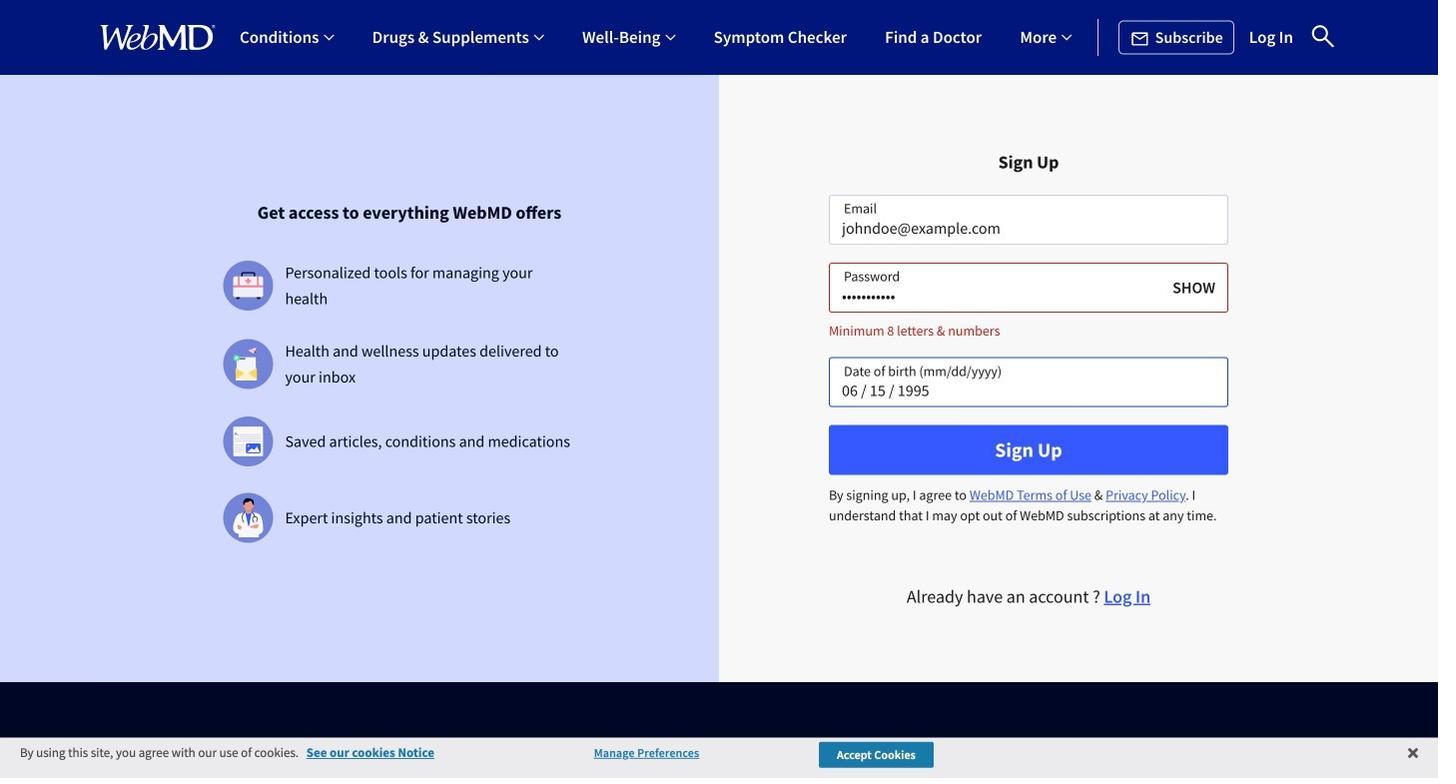 Task type: locate. For each thing, give the bounding box(es) containing it.
1 4 image from the top
[[233, 427, 263, 456]]

1 vertical spatial 4 image
[[233, 498, 263, 538]]

None text field
[[829, 357, 1229, 407]]

None password field
[[829, 262, 1229, 312]]

None text field
[[829, 195, 1229, 245]]

search image
[[1309, 21, 1338, 51]]

2 4 image from the top
[[233, 498, 263, 538]]

0 vertical spatial 4 image
[[233, 427, 263, 456]]

more image
[[1062, 32, 1072, 42]]

4 image
[[233, 427, 263, 456], [233, 498, 263, 538]]

drugs & supplements image
[[534, 32, 544, 42]]

logo for webmd image
[[100, 24, 216, 50]]

2 image
[[233, 348, 263, 381]]



Task type: describe. For each thing, give the bounding box(es) containing it.
1 image
[[233, 272, 263, 299]]

conditions image
[[324, 32, 334, 42]]

well being image
[[666, 32, 676, 42]]

privacy alert dialog
[[0, 738, 1438, 768]]



Task type: vqa. For each thing, say whether or not it's contained in the screenshot.
PRIVACY alert dialog
yes



